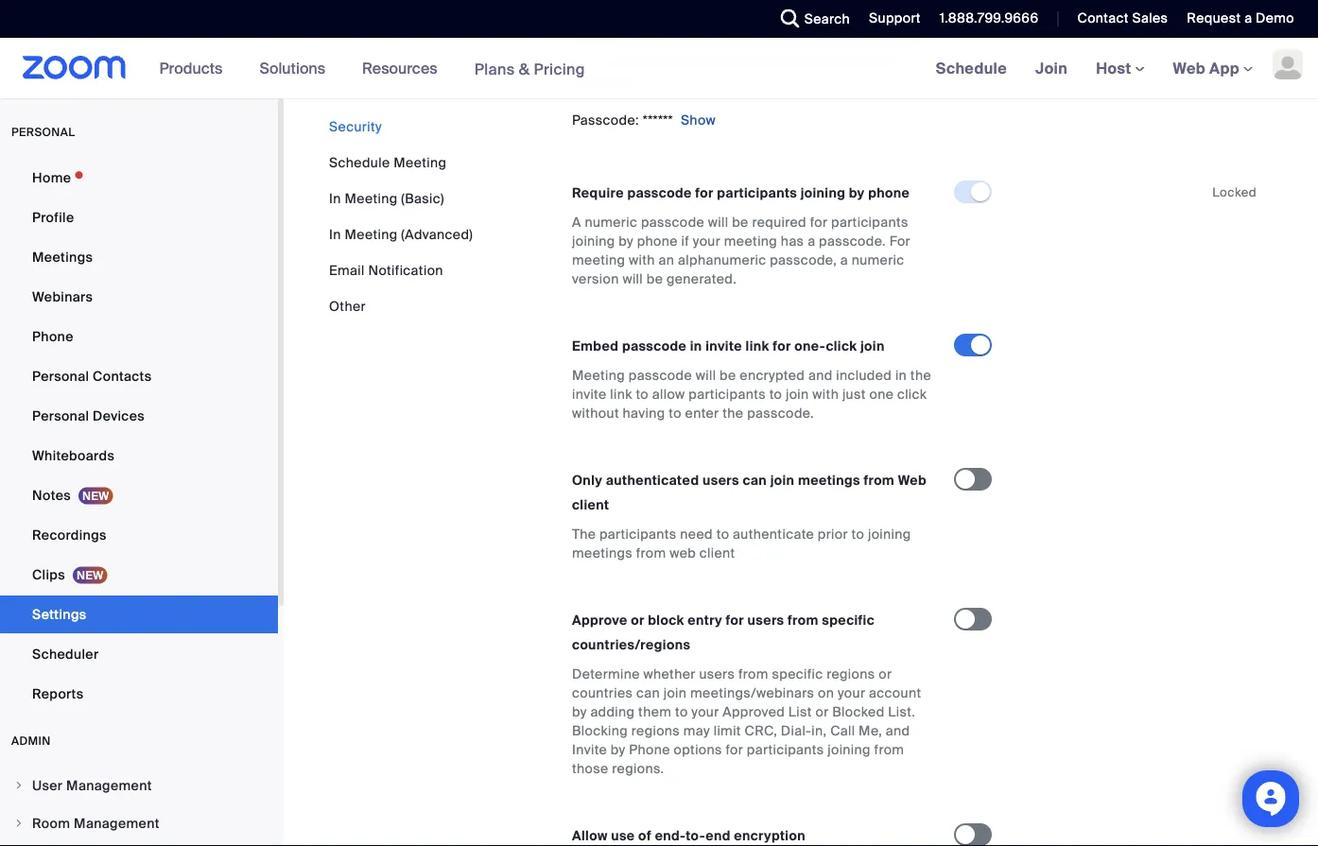 Task type: locate. For each thing, give the bounding box(es) containing it.
from down me, in the right of the page
[[875, 741, 905, 759]]

passcode for in
[[622, 337, 687, 355]]

the
[[572, 525, 596, 543]]

your for meeting
[[693, 232, 721, 250]]

click up included
[[826, 337, 858, 355]]

scheduler
[[32, 646, 99, 663]]

numeric down require
[[585, 213, 638, 231]]

1 horizontal spatial phone
[[869, 184, 910, 201]]

meeting
[[634, 4, 689, 22], [652, 33, 705, 51], [394, 154, 447, 171], [345, 190, 398, 207], [345, 226, 398, 243], [572, 366, 625, 384]]

0 horizontal spatial web
[[898, 472, 927, 489]]

in down schedule meeting
[[329, 190, 341, 207]]

and
[[809, 366, 833, 384], [886, 722, 911, 740]]

contact sales
[[1078, 9, 1169, 27]]

invite up "meeting passcode will be encrypted and included in the invite link to allow participants to join with just one click without having to enter the passcode."
[[706, 337, 743, 355]]

can inside 'all personal meeting id (pmi) meetings that users can join via client, or room systems will be passcode- protected.'
[[894, 33, 918, 51]]

1 vertical spatial in
[[329, 226, 341, 243]]

your for account
[[838, 684, 866, 702]]

1 horizontal spatial client
[[700, 544, 736, 562]]

admin menu menu
[[0, 768, 278, 847]]

passcode. down the encrypted
[[747, 404, 814, 422]]

1 horizontal spatial with
[[813, 385, 839, 403]]

your up blocked
[[838, 684, 866, 702]]

phone up for
[[869, 184, 910, 201]]

joining inside 'determine whether users from specific regions or countries can join meetings/webinars on your account by adding them to your approved list or blocked list. blocking regions may limit crc, dial-in, call me, and invite by phone options for participants joining from those regions.'
[[828, 741, 871, 759]]

that
[[826, 33, 852, 51]]

1 vertical spatial specific
[[772, 665, 824, 683]]

management for user management
[[66, 777, 152, 795]]

profile picture image
[[1273, 49, 1304, 79]]

in down generated.
[[690, 337, 703, 355]]

personal up whiteboards
[[32, 407, 89, 425]]

0 horizontal spatial regions
[[632, 722, 680, 740]]

phone down webinars
[[32, 328, 74, 345]]

schedule down 1.888.799.9666
[[936, 58, 1008, 78]]

personal up via
[[592, 33, 649, 51]]

1 vertical spatial invite
[[572, 385, 607, 403]]

and down "one-" on the top right of page
[[809, 366, 833, 384]]

security link
[[329, 118, 382, 135]]

0 vertical spatial phone
[[869, 184, 910, 201]]

be down an
[[647, 270, 663, 288]]

phone inside 'determine whether users from specific regions or countries can join meetings/webinars on your account by adding them to your approved list or blocked list. blocking regions may limit crc, dial-in, call me, and invite by phone options for participants joining from those regions.'
[[629, 741, 671, 759]]

0 horizontal spatial with
[[629, 251, 655, 269]]

be down search button
[[799, 52, 816, 70]]

1.888.799.9666 button up the join
[[926, 0, 1044, 38]]

0 horizontal spatial invite
[[572, 385, 607, 403]]

countries
[[572, 684, 633, 702]]

need
[[681, 525, 713, 543]]

joining up required
[[801, 184, 846, 201]]

0 vertical spatial web
[[1174, 58, 1206, 78]]

0 horizontal spatial numeric
[[585, 213, 638, 231]]

participants inside 'determine whether users from specific regions or countries can join meetings/webinars on your account by adding them to your approved list or blocked list. blocking regions may limit crc, dial-in, call me, and invite by phone options for participants joining from those regions.'
[[747, 741, 824, 759]]

1 horizontal spatial web
[[1174, 58, 1206, 78]]

participants inside the participants need to authenticate prior to joining meetings from web client
[[600, 525, 677, 543]]

contact sales link
[[1064, 0, 1173, 38], [1078, 9, 1169, 27]]

determine whether users from specific regions or countries can join meetings/webinars on your account by adding them to your approved list or blocked list. blocking regions may limit crc, dial-in, call me, and invite by phone options for participants joining from those regions.
[[572, 665, 922, 778]]

can up authenticate
[[743, 472, 767, 489]]

2 vertical spatial a
[[841, 251, 849, 269]]

your up the may
[[692, 703, 720, 721]]

joining inside the participants need to authenticate prior to joining meetings from web client
[[868, 525, 912, 543]]

be inside 'all personal meeting id (pmi) meetings that users can join via client, or room systems will be passcode- protected.'
[[799, 52, 816, 70]]

your
[[693, 232, 721, 250], [838, 684, 866, 702], [692, 703, 720, 721]]

or up countries/regions
[[631, 612, 645, 629]]

passcode inside "meeting passcode will be encrypted and included in the invite link to allow participants to join with just one click without having to enter the passcode."
[[629, 366, 693, 384]]

join
[[572, 52, 596, 70], [861, 337, 885, 355], [786, 385, 809, 403], [771, 472, 795, 489], [664, 684, 687, 702]]

0 horizontal spatial id
[[692, 4, 706, 22]]

in for in meeting (advanced)
[[329, 226, 341, 243]]

the right enter
[[723, 404, 744, 422]]

participants up web
[[600, 525, 677, 543]]

0 vertical spatial locked
[[1213, 4, 1257, 20]]

1 horizontal spatial invite
[[706, 337, 743, 355]]

without
[[572, 404, 620, 422]]

1 vertical spatial click
[[898, 385, 927, 403]]

0 vertical spatial specific
[[822, 612, 875, 629]]

2 vertical spatial can
[[637, 684, 660, 702]]

0 vertical spatial the
[[911, 366, 932, 384]]

passcode
[[628, 184, 692, 201], [641, 213, 705, 231], [622, 337, 687, 355], [629, 366, 693, 384]]

authenticated
[[606, 472, 700, 489]]

invite inside "meeting passcode will be encrypted and included in the invite link to allow participants to join with just one click without having to enter the passcode."
[[572, 385, 607, 403]]

1 vertical spatial passcode.
[[747, 404, 814, 422]]

web
[[670, 544, 696, 562]]

allow use of end-to-end encryption
[[572, 827, 806, 845]]

in for in meeting (basic)
[[329, 190, 341, 207]]

meetings
[[762, 33, 823, 51], [798, 472, 861, 489], [572, 544, 633, 562]]

participants up required
[[717, 184, 798, 201]]

meeting up alphanumeric
[[725, 232, 778, 250]]

a right has
[[808, 232, 816, 250]]

management inside user management menu item
[[66, 777, 152, 795]]

via
[[599, 52, 617, 70]]

1 vertical spatial phone
[[637, 232, 678, 250]]

0 vertical spatial schedule
[[936, 58, 1008, 78]]

1 horizontal spatial phone
[[629, 741, 671, 759]]

for
[[696, 184, 714, 201], [810, 213, 828, 231], [773, 337, 792, 355], [726, 612, 745, 629], [726, 741, 744, 759]]

1 vertical spatial id
[[709, 33, 723, 51]]

1 vertical spatial management
[[74, 815, 160, 833]]

in right included
[[896, 366, 907, 384]]

one
[[870, 385, 894, 403]]

link up the encrypted
[[746, 337, 770, 355]]

join down all
[[572, 52, 596, 70]]

be down embed passcode in invite link for one-click join
[[720, 366, 737, 384]]

1 vertical spatial schedule
[[329, 154, 390, 171]]

from inside the participants need to authenticate prior to joining meetings from web client
[[636, 544, 667, 562]]

joining right prior
[[868, 525, 912, 543]]

from down one
[[864, 472, 895, 489]]

to up having
[[636, 385, 649, 403]]

meetings navigation
[[922, 38, 1319, 100]]

0 vertical spatial regions
[[827, 665, 876, 683]]

management inside room management menu item
[[74, 815, 160, 833]]

by inside 'a numeric passcode will be required for participants joining by phone if your meeting has a passcode. for meeting with an alphanumeric passcode, a numeric version will be generated.'
[[619, 232, 634, 250]]

schedule link
[[922, 38, 1022, 98]]

users inside only authenticated users can join meetings from web client
[[703, 472, 740, 489]]

menu item
[[0, 844, 278, 847]]

0 vertical spatial client
[[572, 496, 610, 514]]

or inside 'all personal meeting id (pmi) meetings that users can join via client, or room systems will be passcode- protected.'
[[664, 52, 677, 70]]

to-
[[686, 827, 706, 845]]

invite
[[572, 741, 607, 759]]

from inside only authenticated users can join meetings from web client
[[864, 472, 895, 489]]

meetings inside only authenticated users can join meetings from web client
[[798, 472, 861, 489]]

personal inside personal devices link
[[32, 407, 89, 425]]

0 vertical spatial a
[[1245, 9, 1253, 27]]

schedule down security
[[329, 154, 390, 171]]

with inside "meeting passcode will be encrypted and included in the invite link to allow participants to join with just one click without having to enter the passcode."
[[813, 385, 839, 403]]

phone up regions. on the bottom of the page
[[629, 741, 671, 759]]

meeting up email notification link
[[345, 226, 398, 243]]

0 horizontal spatial passcode.
[[747, 404, 814, 422]]

0 horizontal spatial schedule
[[329, 154, 390, 171]]

0 horizontal spatial the
[[723, 404, 744, 422]]

0 vertical spatial and
[[809, 366, 833, 384]]

1 vertical spatial with
[[813, 385, 839, 403]]

0 vertical spatial link
[[746, 337, 770, 355]]

the participants need to authenticate prior to joining meetings from web client
[[572, 525, 912, 562]]

1 horizontal spatial a
[[841, 251, 849, 269]]

meetings link
[[0, 238, 278, 276]]

1 vertical spatial (pmi)
[[726, 33, 759, 51]]

require passcode for participants joining by phone
[[572, 184, 910, 201]]

2 vertical spatial meetings
[[572, 544, 633, 562]]

settings link
[[0, 596, 278, 634]]

for down limit
[[726, 741, 744, 759]]

personal for personal meeting id (pmi) passcode
[[572, 4, 631, 22]]

client down only
[[572, 496, 610, 514]]

regions up on
[[827, 665, 876, 683]]

personal up all
[[572, 4, 631, 22]]

users inside 'determine whether users from specific regions or countries can join meetings/webinars on your account by adding them to your approved list or blocked list. blocking regions may limit crc, dial-in, call me, and invite by phone options for participants joining from those regions.'
[[700, 665, 735, 683]]

for right entry
[[726, 612, 745, 629]]

to right prior
[[852, 525, 865, 543]]

by
[[849, 184, 865, 201], [619, 232, 634, 250], [572, 703, 587, 721], [611, 741, 626, 759]]

1 horizontal spatial numeric
[[852, 251, 905, 269]]

management down user management menu item
[[74, 815, 160, 833]]

1 horizontal spatial schedule
[[936, 58, 1008, 78]]

1 vertical spatial phone
[[629, 741, 671, 759]]

0 vertical spatial your
[[693, 232, 721, 250]]

0 vertical spatial management
[[66, 777, 152, 795]]

click inside "meeting passcode will be encrypted and included in the invite link to allow participants to join with just one click without having to enter the passcode."
[[898, 385, 927, 403]]

join down the encrypted
[[786, 385, 809, 403]]

phone up an
[[637, 232, 678, 250]]

participants down dial-
[[747, 741, 824, 759]]

enter
[[685, 404, 719, 422]]

passcode. inside "meeting passcode will be encrypted and included in the invite link to allow participants to join with just one click without having to enter the passcode."
[[747, 404, 814, 422]]

for left "one-" on the top right of page
[[773, 337, 792, 355]]

included
[[837, 366, 892, 384]]

zoom logo image
[[23, 56, 126, 79]]

join inside only authenticated users can join meetings from web client
[[771, 472, 795, 489]]

of
[[639, 827, 652, 845]]

2 horizontal spatial can
[[894, 33, 918, 51]]

require
[[572, 184, 624, 201]]

invite up without
[[572, 385, 607, 403]]

1 vertical spatial web
[[898, 472, 927, 489]]

schedule inside "menu bar"
[[329, 154, 390, 171]]

with left 'just'
[[813, 385, 839, 403]]

client down need
[[700, 544, 736, 562]]

participants
[[717, 184, 798, 201], [832, 213, 909, 231], [689, 385, 766, 403], [600, 525, 677, 543], [747, 741, 824, 759]]

participants up enter
[[689, 385, 766, 403]]

0 vertical spatial in
[[690, 337, 703, 355]]

home
[[32, 169, 71, 186]]

0 horizontal spatial link
[[610, 385, 633, 403]]

security
[[329, 118, 382, 135]]

meeting down schedule meeting
[[345, 190, 398, 207]]

can for for
[[637, 684, 660, 702]]

passcode. inside 'a numeric passcode will be required for participants joining by phone if your meeting has a passcode. for meeting with an alphanumeric passcode, a numeric version will be generated.'
[[819, 232, 886, 250]]

all personal meeting id (pmi) meetings that users can join via client, or room systems will be passcode- protected.
[[572, 33, 918, 89]]

or up account
[[879, 665, 892, 683]]

0 vertical spatial invite
[[706, 337, 743, 355]]

phone inside 'a numeric passcode will be required for participants joining by phone if your meeting has a passcode. for meeting with an alphanumeric passcode, a numeric version will be generated.'
[[637, 232, 678, 250]]

0 vertical spatial numeric
[[585, 213, 638, 231]]

a right passcode,
[[841, 251, 849, 269]]

personal
[[11, 125, 75, 140]]

will right systems
[[775, 52, 795, 70]]

from left web
[[636, 544, 667, 562]]

or inside approve or block entry for users from specific countries/regions
[[631, 612, 645, 629]]

banner
[[0, 38, 1319, 100]]

recordings link
[[0, 517, 278, 554]]

request a demo link
[[1173, 0, 1319, 38], [1188, 9, 1295, 27]]

meeting up the version
[[572, 251, 626, 269]]

1 in from the top
[[329, 190, 341, 207]]

1 horizontal spatial meeting
[[725, 232, 778, 250]]

will down embed passcode in invite link for one-click join
[[696, 366, 717, 384]]

from
[[864, 472, 895, 489], [636, 544, 667, 562], [788, 612, 819, 629], [739, 665, 769, 683], [875, 741, 905, 759]]

1 horizontal spatial passcode.
[[819, 232, 886, 250]]

1 horizontal spatial and
[[886, 722, 911, 740]]

0 horizontal spatial in
[[690, 337, 703, 355]]

clips link
[[0, 556, 278, 594]]

joining down call
[[828, 741, 871, 759]]

regions
[[827, 665, 876, 683], [632, 722, 680, 740]]

approve
[[572, 612, 628, 629]]

link up having
[[610, 385, 633, 403]]

or up the in,
[[816, 703, 829, 721]]

1 horizontal spatial click
[[898, 385, 927, 403]]

join down 'whether'
[[664, 684, 687, 702]]

for up 'a numeric passcode will be required for participants joining by phone if your meeting has a passcode. for meeting with an alphanumeric passcode, a numeric version will be generated.'
[[696, 184, 714, 201]]

your inside 'a numeric passcode will be required for participants joining by phone if your meeting has a passcode. for meeting with an alphanumeric passcode, a numeric version will be generated.'
[[693, 232, 721, 250]]

1 vertical spatial link
[[610, 385, 633, 403]]

support link
[[855, 0, 926, 38], [869, 9, 921, 27]]

all
[[572, 33, 589, 51]]

in up email
[[329, 226, 341, 243]]

1 vertical spatial and
[[886, 722, 911, 740]]

users right entry
[[748, 612, 785, 629]]

meeting up client,
[[634, 4, 689, 22]]

list.
[[889, 703, 916, 721]]

them
[[639, 703, 672, 721]]

1 vertical spatial regions
[[632, 722, 680, 740]]

0 vertical spatial with
[[629, 251, 655, 269]]

1 horizontal spatial regions
[[827, 665, 876, 683]]

your right "if"
[[693, 232, 721, 250]]

management up room management
[[66, 777, 152, 795]]

0 horizontal spatial a
[[808, 232, 816, 250]]

other link
[[329, 298, 366, 315]]

be inside "meeting passcode will be encrypted and included in the invite link to allow participants to join with just one click without having to enter the passcode."
[[720, 366, 737, 384]]

will down require passcode for participants joining by phone
[[708, 213, 729, 231]]

join up authenticate
[[771, 472, 795, 489]]

(basic)
[[401, 190, 444, 207]]

joining inside 'a numeric passcode will be required for participants joining by phone if your meeting has a passcode. for meeting with an alphanumeric passcode, a numeric version will be generated.'
[[572, 232, 616, 250]]

0 horizontal spatial phone
[[637, 232, 678, 250]]

menu bar
[[329, 117, 473, 316]]

settings
[[32, 606, 87, 623]]

meeting up room
[[652, 33, 705, 51]]

join inside "meeting passcode will be encrypted and included in the invite link to allow participants to join with just one click without having to enter the passcode."
[[786, 385, 809, 403]]

0 vertical spatial can
[[894, 33, 918, 51]]

users up passcode- on the right of page
[[855, 33, 891, 51]]

app
[[1210, 58, 1240, 78]]

products
[[160, 58, 223, 78]]

locked
[[1213, 4, 1257, 20], [1213, 184, 1257, 200]]

0 vertical spatial passcode.
[[819, 232, 886, 250]]

0 vertical spatial phone
[[32, 328, 74, 345]]

1 vertical spatial your
[[838, 684, 866, 702]]

in,
[[812, 722, 827, 740]]

can down support
[[894, 33, 918, 51]]

users
[[855, 33, 891, 51], [703, 472, 740, 489], [748, 612, 785, 629], [700, 665, 735, 683]]

1 vertical spatial client
[[700, 544, 736, 562]]

the right included
[[911, 366, 932, 384]]

will inside 'all personal meeting id (pmi) meetings that users can join via client, or room systems will be passcode- protected.'
[[775, 52, 795, 70]]

be
[[799, 52, 816, 70], [732, 213, 749, 231], [647, 270, 663, 288], [720, 366, 737, 384]]

users inside 'all personal meeting id (pmi) meetings that users can join via client, or room systems will be passcode- protected.'
[[855, 33, 891, 51]]

1 horizontal spatial in
[[896, 366, 907, 384]]

1 vertical spatial can
[[743, 472, 767, 489]]

0 horizontal spatial meeting
[[572, 251, 626, 269]]

email notification link
[[329, 262, 444, 279]]

specific inside 'determine whether users from specific regions or countries can join meetings/webinars on your account by adding them to your approved list or blocked list. blocking regions may limit crc, dial-in, call me, and invite by phone options for participants joining from those regions.'
[[772, 665, 824, 683]]

participants up for
[[832, 213, 909, 231]]

from up on
[[788, 612, 819, 629]]

meetings down the in the bottom of the page
[[572, 544, 633, 562]]

web
[[1174, 58, 1206, 78], [898, 472, 927, 489]]

0 vertical spatial meeting
[[725, 232, 778, 250]]

be down require passcode for participants joining by phone
[[732, 213, 749, 231]]

has
[[781, 232, 805, 250]]

product information navigation
[[145, 38, 600, 100]]

personal up personal devices
[[32, 368, 89, 385]]

join inside 'all personal meeting id (pmi) meetings that users can join via client, or room systems will be passcode- protected.'
[[572, 52, 596, 70]]

for right required
[[810, 213, 828, 231]]

devices
[[93, 407, 145, 425]]

and down list.
[[886, 722, 911, 740]]

entry
[[688, 612, 723, 629]]

1 horizontal spatial the
[[911, 366, 932, 384]]

0 horizontal spatial phone
[[32, 328, 74, 345]]

the
[[911, 366, 932, 384], [723, 404, 744, 422]]

meetings down 'passcode'
[[762, 33, 823, 51]]

0 vertical spatial meetings
[[762, 33, 823, 51]]

1 vertical spatial in
[[896, 366, 907, 384]]

passcode-
[[819, 52, 889, 70]]

management for room management
[[74, 815, 160, 833]]

0 horizontal spatial can
[[637, 684, 660, 702]]

2 in from the top
[[329, 226, 341, 243]]

numeric down for
[[852, 251, 905, 269]]

meeting up (basic)
[[394, 154, 447, 171]]

to down allow
[[669, 404, 682, 422]]

personal inside personal contacts link
[[32, 368, 89, 385]]

users up need
[[703, 472, 740, 489]]

from inside approve or block entry for users from specific countries/regions
[[788, 612, 819, 629]]

1 horizontal spatial id
[[709, 33, 723, 51]]

0 horizontal spatial and
[[809, 366, 833, 384]]

users up meetings/webinars
[[700, 665, 735, 683]]

user management menu item
[[0, 768, 278, 804]]

meetings up prior
[[798, 472, 861, 489]]

can up them
[[637, 684, 660, 702]]

clips
[[32, 566, 65, 584]]

schedule
[[936, 58, 1008, 78], [329, 154, 390, 171]]

webinars
[[32, 288, 93, 306]]

0 horizontal spatial client
[[572, 496, 610, 514]]

1 vertical spatial locked
[[1213, 184, 1257, 200]]

click
[[826, 337, 858, 355], [898, 385, 927, 403]]

schedule inside schedule link
[[936, 58, 1008, 78]]

1 vertical spatial the
[[723, 404, 744, 422]]

meeting down the embed
[[572, 366, 625, 384]]

in meeting (basic) link
[[329, 190, 444, 207]]

contacts
[[93, 368, 152, 385]]

1 vertical spatial meeting
[[572, 251, 626, 269]]

joining down a
[[572, 232, 616, 250]]

1 vertical spatial meetings
[[798, 472, 861, 489]]

with left an
[[629, 251, 655, 269]]

passcode. left for
[[819, 232, 886, 250]]

link
[[746, 337, 770, 355], [610, 385, 633, 403]]

0 vertical spatial in
[[329, 190, 341, 207]]

meetings inside 'all personal meeting id (pmi) meetings that users can join via client, or room systems will be passcode- protected.'
[[762, 33, 823, 51]]

0 horizontal spatial click
[[826, 337, 858, 355]]

can inside 'determine whether users from specific regions or countries can join meetings/webinars on your account by adding them to your approved list or blocked list. blocking regions may limit crc, dial-in, call me, and invite by phone options for participants joining from those regions.'
[[637, 684, 660, 702]]

1 horizontal spatial can
[[743, 472, 767, 489]]

or left room
[[664, 52, 677, 70]]

one-
[[795, 337, 826, 355]]

click right one
[[898, 385, 927, 403]]



Task type: vqa. For each thing, say whether or not it's contained in the screenshot.
joining
yes



Task type: describe. For each thing, give the bounding box(es) containing it.
whiteboards link
[[0, 437, 278, 475]]

1 vertical spatial a
[[808, 232, 816, 250]]

(advanced)
[[401, 226, 473, 243]]

adding
[[591, 703, 635, 721]]

banner containing products
[[0, 38, 1319, 100]]

notes link
[[0, 477, 278, 515]]

just
[[843, 385, 866, 403]]

1.888.799.9666 button up schedule link
[[940, 9, 1039, 27]]

plans & pricing
[[475, 59, 585, 79]]

pricing
[[534, 59, 585, 79]]

profile
[[32, 209, 74, 226]]

for inside approve or block entry for users from specific countries/regions
[[726, 612, 745, 629]]

an
[[659, 251, 675, 269]]

user
[[32, 777, 63, 795]]

and inside "meeting passcode will be encrypted and included in the invite link to allow participants to join with just one click without having to enter the passcode."
[[809, 366, 833, 384]]

can inside only authenticated users can join meetings from web client
[[743, 472, 767, 489]]

prior
[[818, 525, 848, 543]]

meetings for from
[[798, 472, 861, 489]]

blocking
[[572, 722, 628, 740]]

blocked
[[833, 703, 885, 721]]

participants inside "meeting passcode will be encrypted and included in the invite link to allow participants to join with just one click without having to enter the passcode."
[[689, 385, 766, 403]]

options
[[674, 741, 723, 759]]

to down the encrypted
[[770, 385, 783, 403]]

end-
[[655, 827, 686, 845]]

whether
[[644, 665, 696, 683]]

in inside "meeting passcode will be encrypted and included in the invite link to allow participants to join with just one click without having to enter the passcode."
[[896, 366, 907, 384]]

limit
[[714, 722, 742, 740]]

1 locked from the top
[[1213, 4, 1257, 20]]

host
[[1097, 58, 1136, 78]]

passcode inside 'a numeric passcode will be required for participants joining by phone if your meeting has a passcode. for meeting with an alphanumeric passcode, a numeric version will be generated.'
[[641, 213, 705, 231]]

join
[[1036, 58, 1068, 78]]

meeting inside "meeting passcode will be encrypted and included in the invite link to allow participants to join with just one click without having to enter the passcode."
[[572, 366, 625, 384]]

if
[[682, 232, 690, 250]]

only authenticated users can join meetings from web client
[[572, 472, 927, 514]]

0 vertical spatial (pmi)
[[709, 4, 742, 22]]

solutions button
[[260, 38, 334, 98]]

users inside approve or block entry for users from specific countries/regions
[[748, 612, 785, 629]]

search button
[[767, 0, 855, 38]]

room
[[32, 815, 70, 833]]

in meeting (advanced) link
[[329, 226, 473, 243]]

menu bar containing security
[[329, 117, 473, 316]]

personal devices link
[[0, 397, 278, 435]]

approve or block entry for users from specific countries/regions
[[572, 612, 875, 654]]

personal for personal devices
[[32, 407, 89, 425]]

sales
[[1133, 9, 1169, 27]]

only
[[572, 472, 603, 489]]

participants inside 'a numeric passcode will be required for participants joining by phone if your meeting has a passcode. for meeting with an alphanumeric passcode, a numeric version will be generated.'
[[832, 213, 909, 231]]

meeting passcode will be encrypted and included in the invite link to allow participants to join with just one click without having to enter the passcode.
[[572, 366, 932, 422]]

0 vertical spatial click
[[826, 337, 858, 355]]

with inside 'a numeric passcode will be required for participants joining by phone if your meeting has a passcode. for meeting with an alphanumeric passcode, a numeric version will be generated.'
[[629, 251, 655, 269]]

profile link
[[0, 199, 278, 237]]

can for passcode
[[894, 33, 918, 51]]

countries/regions
[[572, 636, 691, 654]]

personal menu menu
[[0, 159, 278, 715]]

1 vertical spatial numeric
[[852, 251, 905, 269]]

meeting for schedule meeting
[[394, 154, 447, 171]]

passcode,
[[770, 251, 837, 269]]

passcode: ****** show
[[572, 111, 716, 129]]

in meeting (advanced)
[[329, 226, 473, 243]]

personal for personal contacts
[[32, 368, 89, 385]]

on
[[818, 684, 835, 702]]

schedule for schedule meeting
[[329, 154, 390, 171]]

personal inside 'all personal meeting id (pmi) meetings that users can join via client, or room systems will be passcode- protected.'
[[592, 33, 649, 51]]

2 horizontal spatial a
[[1245, 9, 1253, 27]]

solutions
[[260, 58, 326, 78]]

allow
[[572, 827, 608, 845]]

1 horizontal spatial link
[[746, 337, 770, 355]]

meetings for that
[[762, 33, 823, 51]]

dial-
[[781, 722, 812, 740]]

user management
[[32, 777, 152, 795]]

reports link
[[0, 675, 278, 713]]

meetings/webinars
[[691, 684, 815, 702]]

client inside only authenticated users can join meetings from web client
[[572, 496, 610, 514]]

resources
[[362, 58, 438, 78]]

scheduler link
[[0, 636, 278, 674]]

host button
[[1097, 58, 1145, 78]]

phone inside the "phone" link
[[32, 328, 74, 345]]

schedule for schedule
[[936, 58, 1008, 78]]

request
[[1188, 9, 1242, 27]]

a numeric passcode will be required for participants joining by phone if your meeting has a passcode. for meeting with an alphanumeric passcode, a numeric version will be generated.
[[572, 213, 911, 288]]

room
[[681, 52, 714, 70]]

reports
[[32, 685, 84, 703]]

client inside the participants need to authenticate prior to joining meetings from web client
[[700, 544, 736, 562]]

meeting for in meeting (advanced)
[[345, 226, 398, 243]]

meeting for personal meeting id (pmi) passcode
[[634, 4, 689, 22]]

passcode for will
[[629, 366, 693, 384]]

support
[[869, 9, 921, 27]]

(pmi) inside 'all personal meeting id (pmi) meetings that users can join via client, or room systems will be passcode- protected.'
[[726, 33, 759, 51]]

web app
[[1174, 58, 1240, 78]]

meeting inside 'all personal meeting id (pmi) meetings that users can join via client, or room systems will be passcode- protected.'
[[652, 33, 705, 51]]

will right the version
[[623, 270, 643, 288]]

join up included
[[861, 337, 885, 355]]

personal meeting id (pmi) passcode
[[572, 4, 810, 22]]

web inside meetings navigation
[[1174, 58, 1206, 78]]

notification
[[368, 262, 444, 279]]

notes
[[32, 487, 71, 504]]

meeting for in meeting (basic)
[[345, 190, 398, 207]]

right image
[[13, 818, 25, 830]]

web inside only authenticated users can join meetings from web client
[[898, 472, 927, 489]]

id inside 'all personal meeting id (pmi) meetings that users can join via client, or room systems will be passcode- protected.'
[[709, 33, 723, 51]]

personal devices
[[32, 407, 145, 425]]

meetings inside the participants need to authenticate prior to joining meetings from web client
[[572, 544, 633, 562]]

embed
[[572, 337, 619, 355]]

to right need
[[717, 525, 730, 543]]

encrypted
[[740, 366, 805, 384]]

passcode
[[746, 4, 810, 22]]

other
[[329, 298, 366, 315]]

plans
[[475, 59, 515, 79]]

room management menu item
[[0, 806, 278, 842]]

whiteboards
[[32, 447, 115, 465]]

for inside 'a numeric passcode will be required for participants joining by phone if your meeting has a passcode. for meeting with an alphanumeric passcode, a numeric version will be generated.'
[[810, 213, 828, 231]]

2 vertical spatial your
[[692, 703, 720, 721]]

join inside 'determine whether users from specific regions or countries can join meetings/webinars on your account by adding them to your approved list or blocked list. blocking regions may limit crc, dial-in, call me, and invite by phone options for participants joining from those regions.'
[[664, 684, 687, 702]]

approved
[[723, 703, 785, 721]]

client,
[[621, 52, 660, 70]]

and inside 'determine whether users from specific regions or countries can join meetings/webinars on your account by adding them to your approved list or blocked list. blocking regions may limit crc, dial-in, call me, and invite by phone options for participants joining from those regions.'
[[886, 722, 911, 740]]

specific inside approve or block entry for users from specific countries/regions
[[822, 612, 875, 629]]

for
[[890, 232, 911, 250]]

from up meetings/webinars
[[739, 665, 769, 683]]

demo
[[1256, 9, 1295, 27]]

regions.
[[612, 760, 664, 778]]

******
[[643, 111, 674, 129]]

passcode for for
[[628, 184, 692, 201]]

link inside "meeting passcode will be encrypted and included in the invite link to allow participants to join with just one click without having to enter the passcode."
[[610, 385, 633, 403]]

alphanumeric
[[678, 251, 767, 269]]

list
[[789, 703, 812, 721]]

right image
[[13, 780, 25, 792]]

to inside 'determine whether users from specific regions or countries can join meetings/webinars on your account by adding them to your approved list or blocked list. blocking regions may limit crc, dial-in, call me, and invite by phone options for participants joining from those regions.'
[[676, 703, 688, 721]]

for inside 'determine whether users from specific regions or countries can join meetings/webinars on your account by adding them to your approved list or blocked list. blocking regions may limit crc, dial-in, call me, and invite by phone options for participants joining from those regions.'
[[726, 741, 744, 759]]

determine
[[572, 665, 640, 683]]

personal contacts
[[32, 368, 152, 385]]

2 locked from the top
[[1213, 184, 1257, 200]]

in meeting (basic)
[[329, 190, 444, 207]]

account
[[869, 684, 922, 702]]

may
[[684, 722, 710, 740]]

will inside "meeting passcode will be encrypted and included in the invite link to allow participants to join with just one click without having to enter the passcode."
[[696, 366, 717, 384]]

contact
[[1078, 9, 1129, 27]]

show button
[[681, 112, 716, 129]]

0 vertical spatial id
[[692, 4, 706, 22]]



